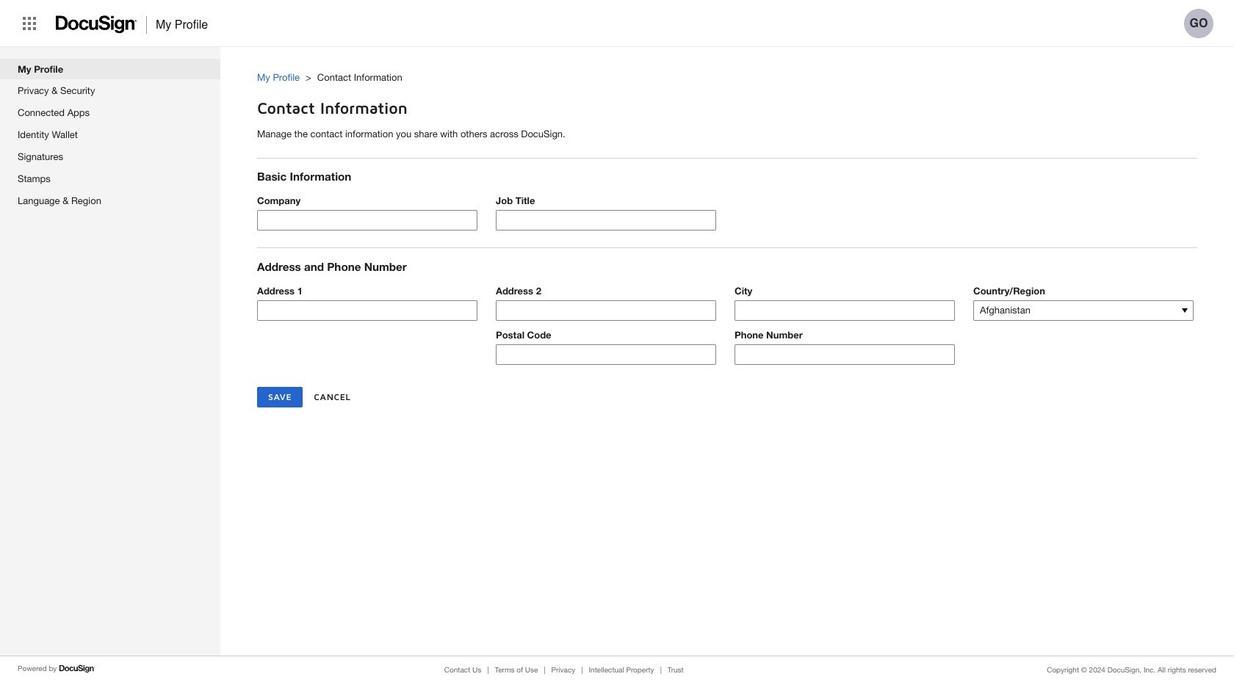 Task type: vqa. For each thing, say whether or not it's contained in the screenshot.
the top "DocuSign" image
yes



Task type: locate. For each thing, give the bounding box(es) containing it.
docusign image
[[56, 11, 137, 38], [59, 663, 96, 675]]

0 vertical spatial docusign image
[[56, 11, 137, 38]]

None text field
[[258, 301, 477, 320], [497, 301, 716, 320], [258, 301, 477, 320], [497, 301, 716, 320]]

None text field
[[258, 211, 477, 230], [497, 211, 716, 230], [735, 301, 954, 320], [497, 345, 716, 364], [735, 345, 954, 364], [258, 211, 477, 230], [497, 211, 716, 230], [735, 301, 954, 320], [497, 345, 716, 364], [735, 345, 954, 364]]



Task type: describe. For each thing, give the bounding box(es) containing it.
breadcrumb region
[[257, 57, 1234, 88]]

1 vertical spatial docusign image
[[59, 663, 96, 675]]



